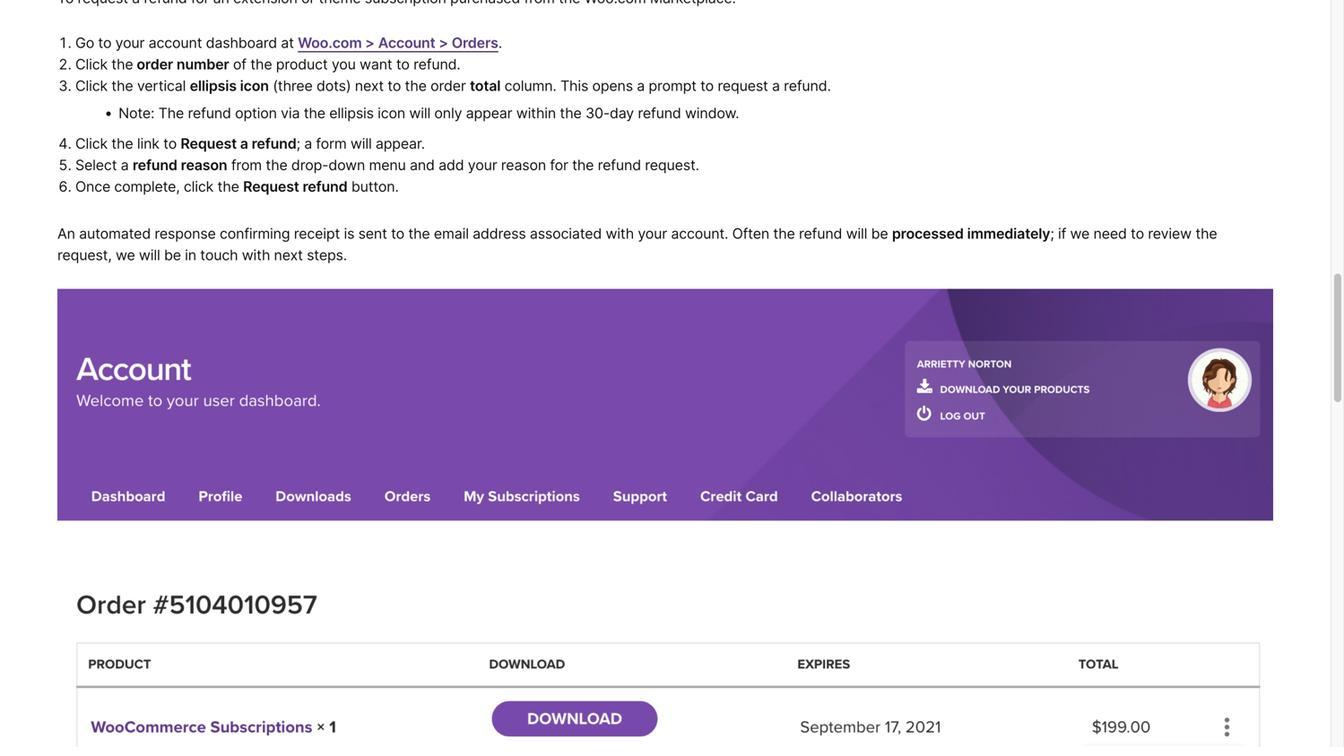 Task type: vqa. For each thing, say whether or not it's contained in the screenshot.
be
yes



Task type: locate. For each thing, give the bounding box(es) containing it.
request.
[[645, 157, 699, 174]]

0 horizontal spatial be
[[164, 246, 181, 264]]

a right select
[[121, 157, 129, 174]]

order up only at the top of page
[[431, 77, 466, 95]]

product
[[276, 56, 328, 73]]

will inside ; if we need to review the request, we will be in touch with next steps.
[[139, 246, 160, 264]]

request,
[[57, 246, 112, 264]]

0 horizontal spatial we
[[116, 246, 135, 264]]

click the vertical ellipsis icon (three dots) next to the order total column. this opens a prompt to request a refund.
[[75, 77, 831, 95]]

add
[[439, 157, 464, 174]]

menu
[[369, 157, 406, 174]]

1 > from the left
[[365, 34, 375, 51]]

click
[[184, 178, 214, 196]]

if
[[1058, 225, 1066, 242]]

.
[[498, 34, 502, 51]]

refund down via
[[252, 135, 297, 153]]

next
[[355, 77, 384, 95], [274, 246, 303, 264]]

1 horizontal spatial ellipsis
[[329, 104, 374, 122]]

1 horizontal spatial next
[[355, 77, 384, 95]]

appear.
[[376, 135, 425, 153]]

a
[[637, 77, 645, 95], [772, 77, 780, 95], [240, 135, 248, 153], [304, 135, 312, 153], [121, 157, 129, 174]]

will
[[409, 104, 431, 122], [351, 135, 372, 153], [846, 225, 867, 242], [139, 246, 160, 264]]

next down want
[[355, 77, 384, 95]]

your
[[115, 34, 145, 51], [468, 157, 497, 174], [638, 225, 667, 242]]

review
[[1148, 225, 1192, 242]]

automated
[[79, 225, 151, 242]]

drop-
[[291, 157, 329, 174]]

total
[[470, 77, 501, 95]]

need
[[1094, 225, 1127, 242]]

be left in
[[164, 246, 181, 264]]

click inside click the link to request a refund ; a form will appear. select a refund reason from the drop-down menu and add your reason for the refund request. once complete, click the request refund button.
[[75, 135, 108, 153]]

to down want
[[388, 77, 401, 95]]

1 horizontal spatial >
[[439, 34, 448, 51]]

order up "vertical"
[[137, 56, 173, 73]]

0 horizontal spatial your
[[115, 34, 145, 51]]

with right associated
[[606, 225, 634, 242]]

1 horizontal spatial icon
[[378, 104, 405, 122]]

reason left "for"
[[501, 157, 546, 174]]

we down automated
[[116, 246, 135, 264]]

0 vertical spatial icon
[[240, 77, 269, 95]]

2 click from the top
[[75, 77, 108, 95]]

ellipsis
[[190, 77, 237, 95], [329, 104, 374, 122]]

to right link
[[163, 135, 177, 153]]

the
[[111, 56, 133, 73], [250, 56, 272, 73], [111, 77, 133, 95], [405, 77, 427, 95], [304, 104, 325, 122], [560, 104, 582, 122], [111, 135, 133, 153], [266, 157, 288, 174], [572, 157, 594, 174], [217, 178, 239, 196], [408, 225, 430, 242], [773, 225, 795, 242], [1196, 225, 1217, 242]]

0 horizontal spatial with
[[242, 246, 270, 264]]

click inside go to your account dashboard at woo.com > account > orders . click the order number of the product you want to refund.
[[75, 56, 108, 73]]

form
[[316, 135, 347, 153]]

0 vertical spatial request
[[181, 135, 237, 153]]

request down from
[[243, 178, 299, 196]]

icon down of
[[240, 77, 269, 95]]

prompt
[[649, 77, 697, 95]]

will down automated
[[139, 246, 160, 264]]

to right need
[[1131, 225, 1144, 242]]

with down confirming
[[242, 246, 270, 264]]

immediately
[[967, 225, 1050, 242]]

go
[[75, 34, 94, 51]]

your left account.
[[638, 225, 667, 242]]

; up drop-
[[297, 135, 300, 153]]

2 reason from the left
[[501, 157, 546, 174]]

reason up the click
[[181, 157, 227, 174]]

will up down
[[351, 135, 372, 153]]

refund. up click the vertical ellipsis icon (three dots) next to the order total column. this opens a prompt to request a refund.
[[414, 56, 461, 73]]

; inside ; if we need to review the request, we will be in touch with next steps.
[[1050, 225, 1054, 242]]

the inside ; if we need to review the request, we will be in touch with next steps.
[[1196, 225, 1217, 242]]

1 horizontal spatial request
[[243, 178, 299, 196]]

reason
[[181, 157, 227, 174], [501, 157, 546, 174]]

0 horizontal spatial next
[[274, 246, 303, 264]]

1 vertical spatial your
[[468, 157, 497, 174]]

0 vertical spatial be
[[871, 225, 888, 242]]

we right if
[[1070, 225, 1090, 242]]

0 vertical spatial order
[[137, 56, 173, 73]]

icon up the appear.
[[378, 104, 405, 122]]

a up drop-
[[304, 135, 312, 153]]

refund down day on the left top
[[598, 157, 641, 174]]

1 horizontal spatial with
[[606, 225, 634, 242]]

ellipsis down the dots) on the left of the page
[[329, 104, 374, 122]]

next inside ; if we need to review the request, we will be in touch with next steps.
[[274, 246, 303, 264]]

0 horizontal spatial reason
[[181, 157, 227, 174]]

; inside click the link to request a refund ; a form will appear. select a refund reason from the drop-down menu and add your reason for the refund request. once complete, click the request refund button.
[[297, 135, 300, 153]]

request up from
[[181, 135, 237, 153]]

column.
[[505, 77, 557, 95]]

woo.com
[[298, 34, 362, 51]]

icon
[[240, 77, 269, 95], [378, 104, 405, 122]]

0 horizontal spatial ellipsis
[[190, 77, 237, 95]]

2 vertical spatial your
[[638, 225, 667, 242]]

0 vertical spatial ;
[[297, 135, 300, 153]]

0 vertical spatial refund.
[[414, 56, 461, 73]]

1 horizontal spatial reason
[[501, 157, 546, 174]]

1 vertical spatial order
[[431, 77, 466, 95]]

>
[[365, 34, 375, 51], [439, 34, 448, 51]]

0 horizontal spatial icon
[[240, 77, 269, 95]]

response
[[155, 225, 216, 242]]

0 horizontal spatial ;
[[297, 135, 300, 153]]

ellipsis down number at the left top
[[190, 77, 237, 95]]

refund
[[188, 104, 231, 122], [638, 104, 681, 122], [252, 135, 297, 153], [133, 157, 177, 174], [598, 157, 641, 174], [303, 178, 348, 196], [799, 225, 842, 242]]

1 vertical spatial be
[[164, 246, 181, 264]]

click for click the vertical ellipsis icon (three dots) next to the order total column. this opens a prompt to request a refund.
[[75, 77, 108, 95]]

0 horizontal spatial refund.
[[414, 56, 461, 73]]

> up want
[[365, 34, 375, 51]]

refund down drop-
[[303, 178, 348, 196]]

button.
[[351, 178, 399, 196]]

your right the go
[[115, 34, 145, 51]]

1 vertical spatial next
[[274, 246, 303, 264]]

0 vertical spatial click
[[75, 56, 108, 73]]

1 horizontal spatial your
[[468, 157, 497, 174]]

associated
[[530, 225, 602, 242]]

1 vertical spatial ;
[[1050, 225, 1054, 242]]

day
[[610, 104, 634, 122]]

will left processed
[[846, 225, 867, 242]]

to right the go
[[98, 34, 111, 51]]

0 horizontal spatial order
[[137, 56, 173, 73]]

;
[[297, 135, 300, 153], [1050, 225, 1054, 242]]

request
[[718, 77, 768, 95]]

a right "request"
[[772, 77, 780, 95]]

for
[[550, 157, 568, 174]]

and
[[410, 157, 435, 174]]

3 click from the top
[[75, 135, 108, 153]]

to down account
[[396, 56, 410, 73]]

complete,
[[114, 178, 180, 196]]

this
[[560, 77, 588, 95]]

number
[[177, 56, 229, 73]]

request
[[181, 135, 237, 153], [243, 178, 299, 196]]

; left if
[[1050, 225, 1054, 242]]

click
[[75, 56, 108, 73], [75, 77, 108, 95], [75, 135, 108, 153]]

next down the receipt
[[274, 246, 303, 264]]

1 vertical spatial refund.
[[784, 77, 831, 95]]

2 > from the left
[[439, 34, 448, 51]]

window.
[[685, 104, 739, 122]]

1 vertical spatial with
[[242, 246, 270, 264]]

> left orders
[[439, 34, 448, 51]]

refund down link
[[133, 157, 177, 174]]

your right the add on the left top of page
[[468, 157, 497, 174]]

1 click from the top
[[75, 56, 108, 73]]

order
[[137, 56, 173, 73], [431, 77, 466, 95]]

account
[[149, 34, 202, 51]]

with
[[606, 225, 634, 242], [242, 246, 270, 264]]

0 vertical spatial we
[[1070, 225, 1090, 242]]

0 horizontal spatial >
[[365, 34, 375, 51]]

1 vertical spatial click
[[75, 77, 108, 95]]

we
[[1070, 225, 1090, 242], [116, 246, 135, 264]]

0 horizontal spatial request
[[181, 135, 237, 153]]

1 vertical spatial request
[[243, 178, 299, 196]]

refund. right "request"
[[784, 77, 831, 95]]

1 horizontal spatial ;
[[1050, 225, 1054, 242]]

be left processed
[[871, 225, 888, 242]]

refund.
[[414, 56, 461, 73], [784, 77, 831, 95]]

to up window.
[[700, 77, 714, 95]]

2 vertical spatial click
[[75, 135, 108, 153]]

to
[[98, 34, 111, 51], [396, 56, 410, 73], [388, 77, 401, 95], [700, 77, 714, 95], [163, 135, 177, 153], [391, 225, 404, 242], [1131, 225, 1144, 242]]

0 vertical spatial your
[[115, 34, 145, 51]]

be
[[871, 225, 888, 242], [164, 246, 181, 264]]

an automated response confirming receipt is sent to the email address associated with your account. often the refund will be processed immediately
[[57, 225, 1050, 242]]



Task type: describe. For each thing, give the bounding box(es) containing it.
of
[[233, 56, 247, 73]]

to right 'sent'
[[391, 225, 404, 242]]

orders
[[452, 34, 498, 51]]

click the link to request a refund ; a form will appear. select a refund reason from the drop-down menu and add your reason for the refund request. once complete, click the request refund button.
[[75, 135, 699, 196]]

the
[[158, 104, 184, 122]]

receipt
[[294, 225, 340, 242]]

1 horizontal spatial be
[[871, 225, 888, 242]]

vertical
[[137, 77, 186, 95]]

dots)
[[317, 77, 351, 95]]

your inside go to your account dashboard at woo.com > account > orders . click the order number of the product you want to refund.
[[115, 34, 145, 51]]

account
[[378, 34, 435, 51]]

email
[[434, 225, 469, 242]]

; if we need to review the request, we will be in touch with next steps.
[[57, 225, 1217, 264]]

only
[[434, 104, 462, 122]]

often
[[732, 225, 769, 242]]

1 reason from the left
[[181, 157, 227, 174]]

via
[[281, 104, 300, 122]]

to inside click the link to request a refund ; a form will appear. select a refund reason from the drop-down menu and add your reason for the refund request. once complete, click the request refund button.
[[163, 135, 177, 153]]

in
[[185, 246, 196, 264]]

processed
[[892, 225, 964, 242]]

note: the refund option via the ellipsis icon will only appear within the 30-day refund window.
[[118, 104, 739, 122]]

1 horizontal spatial refund.
[[784, 77, 831, 95]]

is
[[344, 225, 354, 242]]

you
[[332, 56, 356, 73]]

with inside ; if we need to review the request, we will be in touch with next steps.
[[242, 246, 270, 264]]

want
[[360, 56, 392, 73]]

a right the opens
[[637, 77, 645, 95]]

go to your account dashboard at woo.com > account > orders . click the order number of the product you want to refund.
[[75, 34, 502, 73]]

will left only at the top of page
[[409, 104, 431, 122]]

account.
[[671, 225, 728, 242]]

1 vertical spatial we
[[116, 246, 135, 264]]

link
[[137, 135, 159, 153]]

appear
[[466, 104, 512, 122]]

option
[[235, 104, 277, 122]]

(three
[[273, 77, 313, 95]]

dashboard
[[206, 34, 277, 51]]

2 horizontal spatial your
[[638, 225, 667, 242]]

note:
[[118, 104, 155, 122]]

1 vertical spatial icon
[[378, 104, 405, 122]]

touch
[[200, 246, 238, 264]]

at
[[281, 34, 294, 51]]

to inside ; if we need to review the request, we will be in touch with next steps.
[[1131, 225, 1144, 242]]

address
[[473, 225, 526, 242]]

woo.com > account > orders link
[[298, 34, 498, 51]]

0 vertical spatial ellipsis
[[190, 77, 237, 95]]

1 horizontal spatial we
[[1070, 225, 1090, 242]]

refund. inside go to your account dashboard at woo.com > account > orders . click the order number of the product you want to refund.
[[414, 56, 461, 73]]

refund down prompt
[[638, 104, 681, 122]]

confirming
[[220, 225, 290, 242]]

1 horizontal spatial order
[[431, 77, 466, 95]]

0 vertical spatial with
[[606, 225, 634, 242]]

will inside click the link to request a refund ; a form will appear. select a refund reason from the drop-down menu and add your reason for the refund request. once complete, click the request refund button.
[[351, 135, 372, 153]]

0 vertical spatial next
[[355, 77, 384, 95]]

order inside go to your account dashboard at woo.com > account > orders . click the order number of the product you want to refund.
[[137, 56, 173, 73]]

an
[[57, 225, 75, 242]]

1 vertical spatial ellipsis
[[329, 104, 374, 122]]

click for click the link to request a refund ; a form will appear. select a refund reason from the drop-down menu and add your reason for the refund request. once complete, click the request refund button.
[[75, 135, 108, 153]]

within
[[516, 104, 556, 122]]

once
[[75, 178, 110, 196]]

refund right the in the left top of the page
[[188, 104, 231, 122]]

a up from
[[240, 135, 248, 153]]

steps.
[[307, 246, 347, 264]]

30-
[[586, 104, 610, 122]]

sent
[[358, 225, 387, 242]]

from
[[231, 157, 262, 174]]

refund right often
[[799, 225, 842, 242]]

select
[[75, 157, 117, 174]]

down
[[329, 157, 365, 174]]

opens
[[592, 77, 633, 95]]

your inside click the link to request a refund ; a form will appear. select a refund reason from the drop-down menu and add your reason for the refund request. once complete, click the request refund button.
[[468, 157, 497, 174]]

be inside ; if we need to review the request, we will be in touch with next steps.
[[164, 246, 181, 264]]



